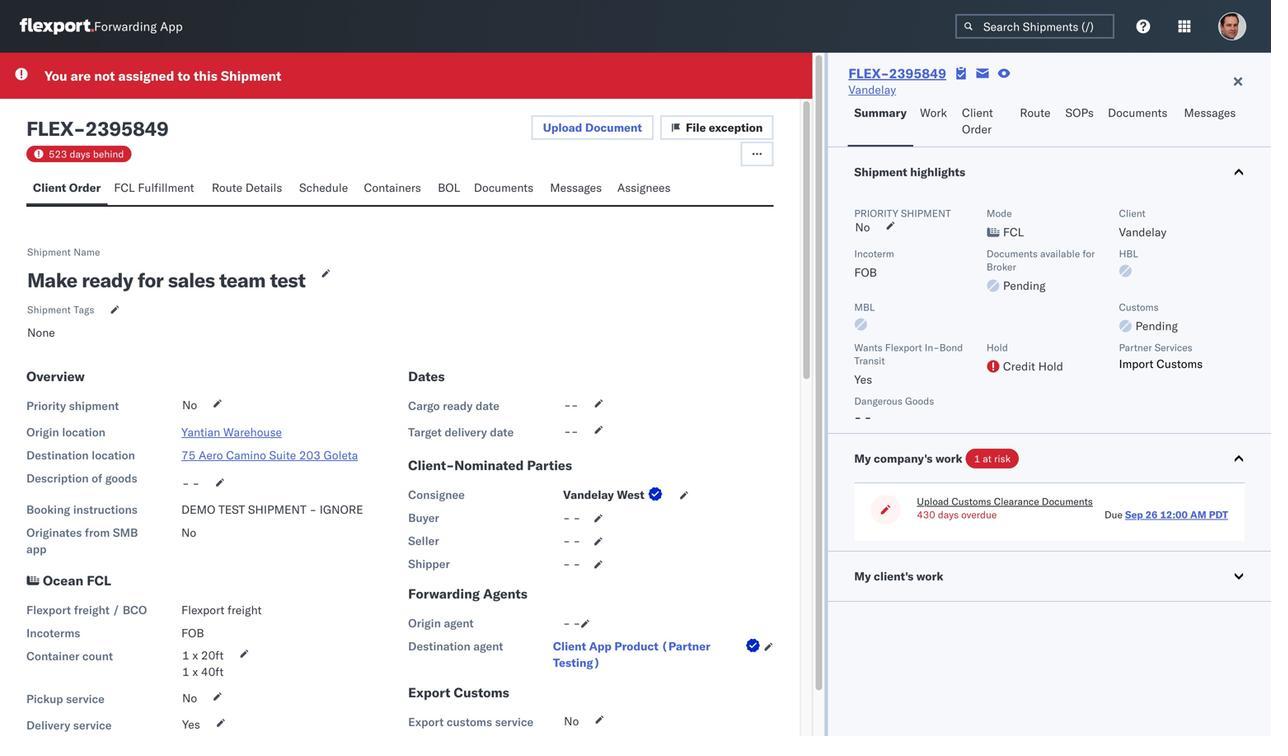 Task type: describe. For each thing, give the bounding box(es) containing it.
0 horizontal spatial yes
[[182, 718, 200, 732]]

forwarding app link
[[20, 18, 183, 35]]

date for target delivery date
[[490, 425, 514, 440]]

shipment highlights
[[854, 165, 965, 179]]

bol
[[438, 181, 460, 195]]

west
[[617, 488, 644, 502]]

export for export customs
[[408, 685, 451, 702]]

schedule button
[[293, 173, 357, 205]]

75
[[181, 448, 196, 463]]

forwarding for forwarding app
[[94, 19, 157, 34]]

in-
[[925, 342, 940, 354]]

documents inside documents available for broker
[[987, 248, 1038, 260]]

flex
[[26, 116, 73, 141]]

- - for origin agent
[[563, 617, 580, 631]]

430 days overdue
[[917, 509, 997, 521]]

shipment name
[[27, 246, 100, 258]]

1 vertical spatial messages button
[[543, 173, 611, 205]]

1 at risk
[[974, 453, 1011, 465]]

0 vertical spatial order
[[962, 122, 992, 136]]

destination agent
[[408, 640, 503, 654]]

0 horizontal spatial messages
[[550, 181, 602, 195]]

shipper
[[408, 557, 450, 572]]

warehouse
[[223, 425, 282, 440]]

523
[[49, 148, 67, 160]]

- - for shipper
[[563, 557, 580, 572]]

client order for topmost client order 'button'
[[962, 106, 993, 136]]

assignees
[[617, 181, 671, 195]]

client-
[[408, 458, 454, 474]]

client right 'work' at top right
[[962, 106, 993, 120]]

overview
[[26, 369, 85, 385]]

Search Shipments (/) text field
[[955, 14, 1115, 39]]

incoterm
[[854, 248, 894, 260]]

hbl
[[1119, 248, 1138, 260]]

export for export customs service
[[408, 716, 444, 730]]

freight for flexport freight
[[227, 603, 262, 618]]

for for ready
[[138, 268, 163, 293]]

available
[[1040, 248, 1080, 260]]

vandelay inside client vandelay incoterm fob
[[1119, 225, 1167, 239]]

0 vertical spatial shipment
[[901, 207, 951, 220]]

ocean
[[43, 573, 83, 589]]

flex-2395849 link
[[849, 65, 946, 82]]

cargo
[[408, 399, 440, 413]]

originates from smb app
[[26, 526, 138, 557]]

client inside client app product (partner testing)
[[553, 640, 586, 654]]

2 x from the top
[[192, 665, 198, 680]]

route button
[[1013, 98, 1059, 147]]

75 aero camino suite 203 goleta link
[[181, 448, 358, 463]]

flexport for flexport freight / bco
[[26, 603, 71, 618]]

bol button
[[431, 173, 467, 205]]

1 vertical spatial order
[[69, 181, 101, 195]]

route for route
[[1020, 106, 1051, 120]]

flexport freight / bco
[[26, 603, 147, 618]]

bond
[[940, 342, 963, 354]]

0 horizontal spatial fob
[[181, 627, 204, 641]]

make ready for sales team test
[[27, 268, 305, 293]]

summary button
[[848, 98, 913, 147]]

file
[[686, 120, 706, 135]]

-- for cargo ready date
[[564, 398, 578, 413]]

vandelay link
[[849, 82, 896, 98]]

documents inside upload customs clearance documents "button"
[[1042, 496, 1093, 508]]

sales
[[168, 268, 215, 293]]

location for origin location
[[62, 425, 105, 440]]

no down the 1 x 20ft 1 x 40ft
[[182, 692, 197, 706]]

yes inside the wants flexport in-bond transit yes
[[854, 373, 872, 387]]

document
[[585, 120, 642, 135]]

upload document
[[543, 120, 642, 135]]

work for my company's work
[[936, 452, 963, 466]]

2 vertical spatial 1
[[182, 665, 189, 680]]

sops
[[1066, 106, 1094, 120]]

delivery
[[26, 719, 70, 733]]

agent for origin agent
[[444, 617, 474, 631]]

40ft
[[201, 665, 224, 680]]

none
[[27, 326, 55, 340]]

1 x from the top
[[192, 649, 198, 663]]

export customs
[[408, 685, 509, 702]]

app for client
[[589, 640, 612, 654]]

origin agent
[[408, 617, 474, 631]]

you
[[45, 68, 67, 84]]

pending for documents available for broker
[[1003, 279, 1046, 293]]

no up yantian at the left of page
[[182, 398, 197, 413]]

agents
[[483, 586, 528, 603]]

route details button
[[205, 173, 293, 205]]

seller
[[408, 534, 439, 549]]

flexport freight
[[181, 603, 262, 618]]

fulfillment
[[138, 181, 194, 195]]

vandelay for vandelay
[[849, 82, 896, 97]]

highlights
[[910, 165, 965, 179]]

aero
[[199, 448, 223, 463]]

assignees button
[[611, 173, 680, 205]]

1 horizontal spatial messages
[[1184, 106, 1236, 120]]

forwarding for forwarding agents
[[408, 586, 480, 603]]

- - for seller
[[563, 534, 580, 549]]

vandelay for vandelay west
[[563, 488, 614, 502]]

fcl for fcl fulfillment
[[114, 181, 135, 195]]

service right the customs
[[495, 716, 534, 730]]

documents right the sops
[[1108, 106, 1168, 120]]

date for cargo ready date
[[476, 399, 499, 413]]

origin for origin location
[[26, 425, 59, 440]]

nominated
[[454, 458, 524, 474]]

0 horizontal spatial priority
[[26, 399, 66, 413]]

sep 26 12:00 am pdt button
[[1125, 509, 1228, 521]]

-- for target delivery date
[[564, 425, 578, 439]]

my company's work
[[854, 452, 963, 466]]

0 horizontal spatial client order button
[[26, 173, 107, 205]]

1 horizontal spatial priority shipment
[[854, 207, 951, 220]]

booking
[[26, 503, 70, 517]]

523 days behind
[[49, 148, 124, 160]]

0 horizontal spatial fcl
[[87, 573, 111, 589]]

details
[[245, 181, 282, 195]]

1 vertical spatial shipment
[[69, 399, 119, 413]]

0 vertical spatial messages button
[[1177, 98, 1245, 147]]

work button
[[913, 98, 955, 147]]

0 horizontal spatial 2395849
[[85, 116, 168, 141]]

pdt
[[1209, 509, 1228, 521]]

partner
[[1119, 342, 1152, 354]]

0 vertical spatial hold
[[987, 342, 1008, 354]]

origin for origin agent
[[408, 617, 441, 631]]

at
[[983, 453, 992, 465]]

0 vertical spatial client order button
[[955, 98, 1013, 147]]

you are not assigned to this shipment
[[45, 68, 281, 84]]

dates
[[408, 369, 445, 385]]

shipment for shipment tags
[[27, 304, 71, 316]]

customs up the "export customs service"
[[454, 685, 509, 702]]

- - for buyer
[[563, 511, 580, 526]]

are
[[71, 68, 91, 84]]

broker
[[987, 261, 1016, 273]]

fcl for fcl
[[1003, 225, 1024, 239]]

flexport inside the wants flexport in-bond transit yes
[[885, 342, 922, 354]]

this
[[194, 68, 218, 84]]

goleta
[[324, 448, 358, 463]]

shipment for shipment name
[[27, 246, 71, 258]]

1 horizontal spatial 2395849
[[889, 65, 946, 82]]

containers
[[364, 181, 421, 195]]

goods
[[905, 395, 934, 408]]

container
[[26, 650, 79, 664]]

sep
[[1125, 509, 1143, 521]]

delivery service
[[26, 719, 112, 733]]

1 for 1 at risk
[[974, 453, 980, 465]]



Task type: locate. For each thing, give the bounding box(es) containing it.
1 vertical spatial for
[[138, 268, 163, 293]]

client vandelay incoterm fob
[[854, 207, 1167, 280]]

days for overdue
[[938, 509, 959, 521]]

forwarding up not at the left top
[[94, 19, 157, 34]]

assigned
[[118, 68, 174, 84]]

1 horizontal spatial app
[[589, 640, 612, 654]]

1 vertical spatial documents button
[[467, 173, 543, 205]]

430
[[917, 509, 935, 521]]

container count
[[26, 650, 113, 664]]

flexport left in-
[[885, 342, 922, 354]]

1 vertical spatial location
[[92, 448, 135, 463]]

0 vertical spatial pending
[[1003, 279, 1046, 293]]

0 vertical spatial 1
[[974, 453, 980, 465]]

yantian warehouse
[[181, 425, 282, 440]]

ready for cargo
[[443, 399, 473, 413]]

my for my client's work
[[854, 570, 871, 584]]

1 horizontal spatial forwarding
[[408, 586, 480, 603]]

documents up broker
[[987, 248, 1038, 260]]

0 vertical spatial vandelay
[[849, 82, 896, 97]]

customs inside the partner services import customs
[[1157, 357, 1203, 371]]

documents button right bol
[[467, 173, 543, 205]]

work for my client's work
[[916, 570, 944, 584]]

client order button down 523 at the left of the page
[[26, 173, 107, 205]]

client up hbl on the top of the page
[[1119, 207, 1146, 220]]

forwarding
[[94, 19, 157, 34], [408, 586, 480, 603]]

1 for 1 x 20ft 1 x 40ft
[[182, 649, 189, 663]]

customs down services
[[1157, 357, 1203, 371]]

2 vertical spatial fcl
[[87, 573, 111, 589]]

2 my from the top
[[854, 570, 871, 584]]

ready up target delivery date
[[443, 399, 473, 413]]

for inside documents available for broker
[[1083, 248, 1095, 260]]

1 vertical spatial priority shipment
[[26, 399, 119, 413]]

vandelay left west
[[563, 488, 614, 502]]

documents button right the sops
[[1101, 98, 1177, 147]]

0 vertical spatial ready
[[82, 268, 133, 293]]

pending up services
[[1136, 319, 1178, 333]]

documents right clearance
[[1042, 496, 1093, 508]]

due
[[1105, 509, 1123, 521]]

203
[[299, 448, 321, 463]]

agent up destination agent on the bottom
[[444, 617, 474, 631]]

documents button
[[1101, 98, 1177, 147], [467, 173, 543, 205]]

1 vertical spatial app
[[589, 640, 612, 654]]

route
[[1020, 106, 1051, 120], [212, 181, 242, 195]]

customs up partner
[[1119, 301, 1159, 314]]

days for behind
[[70, 148, 90, 160]]

fob down incoterm in the right of the page
[[854, 265, 877, 280]]

freight for flexport freight / bco
[[74, 603, 110, 618]]

work left at
[[936, 452, 963, 466]]

/
[[113, 603, 120, 618]]

route left the sops
[[1020, 106, 1051, 120]]

1 vertical spatial 1
[[182, 649, 189, 663]]

0 horizontal spatial days
[[70, 148, 90, 160]]

1 vertical spatial route
[[212, 181, 242, 195]]

0 horizontal spatial documents button
[[467, 173, 543, 205]]

1 vertical spatial origin
[[408, 617, 441, 631]]

- - for description of goods
[[182, 476, 199, 491]]

0 vertical spatial my
[[854, 452, 871, 466]]

work right client's
[[916, 570, 944, 584]]

shipment up the origin location on the bottom left of page
[[69, 399, 119, 413]]

20ft
[[201, 649, 224, 663]]

client inside client vandelay incoterm fob
[[1119, 207, 1146, 220]]

0 vertical spatial yes
[[854, 373, 872, 387]]

service up delivery service
[[66, 692, 105, 707]]

2 export from the top
[[408, 716, 444, 730]]

upload for upload customs clearance documents
[[917, 496, 949, 508]]

yantian
[[181, 425, 220, 440]]

0 horizontal spatial flexport
[[26, 603, 71, 618]]

0 horizontal spatial app
[[160, 19, 183, 34]]

hold right the credit
[[1038, 359, 1063, 374]]

vandelay down flex-
[[849, 82, 896, 97]]

upload inside upload customs clearance documents "button"
[[917, 496, 949, 508]]

1 left the 40ft
[[182, 665, 189, 680]]

client order down 523 at the left of the page
[[33, 181, 101, 195]]

mbl
[[854, 301, 875, 314]]

1 vertical spatial vandelay
[[1119, 225, 1167, 239]]

forwarding app
[[94, 19, 183, 34]]

1 vertical spatial my
[[854, 570, 871, 584]]

originates
[[26, 526, 82, 540]]

suite
[[269, 448, 296, 463]]

route left details
[[212, 181, 242, 195]]

0 horizontal spatial pending
[[1003, 279, 1046, 293]]

1 horizontal spatial order
[[962, 122, 992, 136]]

due sep 26 12:00 am pdt
[[1105, 509, 1228, 521]]

no down demo
[[181, 526, 196, 540]]

priority down overview
[[26, 399, 66, 413]]

pending for customs
[[1136, 319, 1178, 333]]

no down the testing)
[[564, 715, 579, 729]]

client-nominated parties
[[408, 458, 572, 474]]

origin location
[[26, 425, 105, 440]]

tags
[[74, 304, 94, 316]]

export customs service
[[408, 716, 534, 730]]

1 vertical spatial destination
[[408, 640, 471, 654]]

wants
[[854, 342, 883, 354]]

0 horizontal spatial origin
[[26, 425, 59, 440]]

0 vertical spatial priority shipment
[[854, 207, 951, 220]]

bco
[[123, 603, 147, 618]]

location up goods
[[92, 448, 135, 463]]

fcl inside "fcl fulfillment" button
[[114, 181, 135, 195]]

75 aero camino suite 203 goleta
[[181, 448, 358, 463]]

1 vertical spatial forwarding
[[408, 586, 480, 603]]

0 horizontal spatial messages button
[[543, 173, 611, 205]]

destination down origin agent
[[408, 640, 471, 654]]

fcl fulfillment
[[114, 181, 194, 195]]

app up the testing)
[[589, 640, 612, 654]]

for right available
[[1083, 248, 1095, 260]]

exception
[[709, 120, 763, 135]]

client app product (partner testing)
[[553, 640, 710, 671]]

app up "you are not assigned to this shipment" at top
[[160, 19, 183, 34]]

2395849 up behind
[[85, 116, 168, 141]]

fcl up flexport freight / bco
[[87, 573, 111, 589]]

fcl down behind
[[114, 181, 135, 195]]

1 vertical spatial x
[[192, 665, 198, 680]]

customs inside upload customs clearance documents "button"
[[952, 496, 991, 508]]

2 -- from the top
[[564, 425, 578, 439]]

fcl down "mode"
[[1003, 225, 1024, 239]]

order down 523 days behind on the left
[[69, 181, 101, 195]]

ocean fcl
[[43, 573, 111, 589]]

1 horizontal spatial pending
[[1136, 319, 1178, 333]]

smb
[[113, 526, 138, 540]]

delivery
[[445, 425, 487, 440]]

yes down the 1 x 20ft 1 x 40ft
[[182, 718, 200, 732]]

client order
[[962, 106, 993, 136], [33, 181, 101, 195]]

x
[[192, 649, 198, 663], [192, 665, 198, 680]]

goods
[[105, 472, 137, 486]]

1 vertical spatial hold
[[1038, 359, 1063, 374]]

1 left the 20ft
[[182, 649, 189, 663]]

credit
[[1003, 359, 1035, 374]]

shipment inside "button"
[[854, 165, 907, 179]]

1 horizontal spatial hold
[[1038, 359, 1063, 374]]

client
[[962, 106, 993, 120], [33, 181, 66, 195], [1119, 207, 1146, 220], [553, 640, 586, 654]]

company's
[[874, 452, 933, 466]]

fob
[[854, 265, 877, 280], [181, 627, 204, 641]]

import
[[1119, 357, 1154, 371]]

date up delivery
[[476, 399, 499, 413]]

1 vertical spatial client order
[[33, 181, 101, 195]]

date up client-nominated parties
[[490, 425, 514, 440]]

booking instructions
[[26, 503, 138, 517]]

days right 523 at the left of the page
[[70, 148, 90, 160]]

shipment for shipment highlights
[[854, 165, 907, 179]]

0 vertical spatial x
[[192, 649, 198, 663]]

parties
[[527, 458, 572, 474]]

2 horizontal spatial flexport
[[885, 342, 922, 354]]

ready
[[82, 268, 133, 293], [443, 399, 473, 413]]

priority up incoterm in the right of the page
[[854, 207, 898, 220]]

1 vertical spatial fcl
[[1003, 225, 1024, 239]]

destination up description
[[26, 448, 89, 463]]

for for available
[[1083, 248, 1095, 260]]

client order button right 'work' at top right
[[955, 98, 1013, 147]]

1 horizontal spatial documents button
[[1101, 98, 1177, 147]]

my client's work button
[[828, 552, 1271, 602]]

agent down origin agent
[[473, 640, 503, 654]]

pending down broker
[[1003, 279, 1046, 293]]

flexport. image
[[20, 18, 94, 35]]

upload customs clearance documents
[[917, 496, 1093, 508]]

0 vertical spatial work
[[936, 452, 963, 466]]

ignore
[[320, 503, 363, 517]]

1 horizontal spatial priority
[[854, 207, 898, 220]]

destination location
[[26, 448, 135, 463]]

0 horizontal spatial forwarding
[[94, 19, 157, 34]]

0 horizontal spatial freight
[[74, 603, 110, 618]]

1 horizontal spatial fob
[[854, 265, 877, 280]]

destination
[[26, 448, 89, 463], [408, 640, 471, 654]]

route details
[[212, 181, 282, 195]]

export up the customs
[[408, 685, 451, 702]]

shipment
[[248, 503, 307, 517]]

description
[[26, 472, 89, 486]]

flexport for flexport freight
[[181, 603, 225, 618]]

26
[[1146, 509, 1158, 521]]

1 horizontal spatial yes
[[854, 373, 872, 387]]

service down pickup service at the left of the page
[[73, 719, 112, 733]]

0 vertical spatial client order
[[962, 106, 993, 136]]

service for yes
[[73, 719, 112, 733]]

1 vertical spatial client order button
[[26, 173, 107, 205]]

1 export from the top
[[408, 685, 451, 702]]

0 horizontal spatial hold
[[987, 342, 1008, 354]]

x left the 20ft
[[192, 649, 198, 663]]

1 vertical spatial messages
[[550, 181, 602, 195]]

forwarding inside 'forwarding app' link
[[94, 19, 157, 34]]

for left the sales
[[138, 268, 163, 293]]

1 vertical spatial work
[[916, 570, 944, 584]]

my inside button
[[854, 570, 871, 584]]

clearance
[[994, 496, 1039, 508]]

documents right bol button
[[474, 181, 534, 195]]

upload
[[543, 120, 582, 135], [917, 496, 949, 508]]

1 horizontal spatial ready
[[443, 399, 473, 413]]

origin up destination agent on the bottom
[[408, 617, 441, 631]]

from
[[85, 526, 110, 540]]

for
[[1083, 248, 1095, 260], [138, 268, 163, 293]]

team
[[219, 268, 266, 293]]

0 vertical spatial export
[[408, 685, 451, 702]]

route inside route details button
[[212, 181, 242, 195]]

2 vertical spatial vandelay
[[563, 488, 614, 502]]

cargo ready date
[[408, 399, 499, 413]]

client order for client order 'button' to the left
[[33, 181, 101, 195]]

ready for make
[[82, 268, 133, 293]]

destination for destination agent
[[408, 640, 471, 654]]

1 vertical spatial date
[[490, 425, 514, 440]]

client app product (partner testing) link
[[553, 639, 764, 672]]

0 vertical spatial messages
[[1184, 106, 1236, 120]]

1 vertical spatial export
[[408, 716, 444, 730]]

priority shipment down the shipment highlights
[[854, 207, 951, 220]]

consignee
[[408, 488, 465, 502]]

1 vertical spatial fob
[[181, 627, 204, 641]]

2 freight from the left
[[227, 603, 262, 618]]

days right 430 in the right of the page
[[938, 509, 959, 521]]

route inside button
[[1020, 106, 1051, 120]]

0 vertical spatial --
[[564, 398, 578, 413]]

shipment highlights button
[[828, 148, 1271, 197]]

dangerous
[[854, 395, 903, 408]]

2395849 up 'work' at top right
[[889, 65, 946, 82]]

location up destination location
[[62, 425, 105, 440]]

2 horizontal spatial fcl
[[1003, 225, 1024, 239]]

1 my from the top
[[854, 452, 871, 466]]

dangerous goods - -
[[854, 395, 934, 425]]

origin up destination location
[[26, 425, 59, 440]]

sops button
[[1059, 98, 1101, 147]]

1 horizontal spatial client order
[[962, 106, 993, 136]]

ready down name
[[82, 268, 133, 293]]

am
[[1190, 509, 1207, 521]]

1 vertical spatial --
[[564, 425, 578, 439]]

1 vertical spatial priority
[[26, 399, 66, 413]]

export left the customs
[[408, 716, 444, 730]]

no up incoterm in the right of the page
[[855, 220, 870, 235]]

shipment tags
[[27, 304, 94, 316]]

1 vertical spatial ready
[[443, 399, 473, 413]]

0 vertical spatial forwarding
[[94, 19, 157, 34]]

summary
[[854, 106, 907, 120]]

order right work button
[[962, 122, 992, 136]]

client down 523 at the left of the page
[[33, 181, 66, 195]]

route for route details
[[212, 181, 242, 195]]

demo
[[181, 503, 215, 517]]

1 left at
[[974, 453, 980, 465]]

0 horizontal spatial vandelay
[[563, 488, 614, 502]]

priority shipment up the origin location on the bottom left of page
[[26, 399, 119, 413]]

destination for destination location
[[26, 448, 89, 463]]

0 vertical spatial priority
[[854, 207, 898, 220]]

shipment up none
[[27, 304, 71, 316]]

fob up the 20ft
[[181, 627, 204, 641]]

shipment down summary button
[[854, 165, 907, 179]]

0 vertical spatial days
[[70, 148, 90, 160]]

1 horizontal spatial days
[[938, 509, 959, 521]]

customs up overdue
[[952, 496, 991, 508]]

incoterms
[[26, 627, 80, 641]]

upload inside upload document button
[[543, 120, 582, 135]]

1 vertical spatial pending
[[1136, 319, 1178, 333]]

my left client's
[[854, 570, 871, 584]]

1 horizontal spatial fcl
[[114, 181, 135, 195]]

shipment down highlights
[[901, 207, 951, 220]]

my
[[854, 452, 871, 466], [854, 570, 871, 584]]

hold up the credit
[[987, 342, 1008, 354]]

buyer
[[408, 511, 439, 526]]

service for no
[[66, 692, 105, 707]]

upload up 430 in the right of the page
[[917, 496, 949, 508]]

messages button
[[1177, 98, 1245, 147], [543, 173, 611, 205]]

agent for destination agent
[[473, 640, 503, 654]]

flexport up incoterms at left bottom
[[26, 603, 71, 618]]

client up the testing)
[[553, 640, 586, 654]]

file exception button
[[660, 115, 774, 140], [660, 115, 774, 140]]

client order right work button
[[962, 106, 993, 136]]

0 vertical spatial app
[[160, 19, 183, 34]]

0 vertical spatial upload
[[543, 120, 582, 135]]

0 vertical spatial origin
[[26, 425, 59, 440]]

target
[[408, 425, 442, 440]]

1 horizontal spatial flexport
[[181, 603, 225, 618]]

upload for upload document
[[543, 120, 582, 135]]

location for destination location
[[92, 448, 135, 463]]

forwarding agents
[[408, 586, 528, 603]]

fcl
[[114, 181, 135, 195], [1003, 225, 1024, 239], [87, 573, 111, 589]]

fob inside client vandelay incoterm fob
[[854, 265, 877, 280]]

flexport up the 20ft
[[181, 603, 225, 618]]

0 horizontal spatial priority shipment
[[26, 399, 119, 413]]

0 vertical spatial fob
[[854, 265, 877, 280]]

1 vertical spatial yes
[[182, 718, 200, 732]]

yes down transit
[[854, 373, 872, 387]]

0 horizontal spatial ready
[[82, 268, 133, 293]]

shipment up make
[[27, 246, 71, 258]]

app for forwarding
[[160, 19, 183, 34]]

0 vertical spatial fcl
[[114, 181, 135, 195]]

0 vertical spatial destination
[[26, 448, 89, 463]]

1 vertical spatial days
[[938, 509, 959, 521]]

1 horizontal spatial for
[[1083, 248, 1095, 260]]

freight
[[74, 603, 110, 618], [227, 603, 262, 618]]

not
[[94, 68, 115, 84]]

1 horizontal spatial vandelay
[[849, 82, 896, 97]]

my for my company's work
[[854, 452, 871, 466]]

1 horizontal spatial route
[[1020, 106, 1051, 120]]

work inside my client's work button
[[916, 570, 944, 584]]

x left the 40ft
[[192, 665, 198, 680]]

my left company's on the right bottom of the page
[[854, 452, 871, 466]]

schedule
[[299, 181, 348, 195]]

test
[[270, 268, 305, 293]]

1 freight from the left
[[74, 603, 110, 618]]

0 vertical spatial route
[[1020, 106, 1051, 120]]

app inside client app product (partner testing)
[[589, 640, 612, 654]]

shipment
[[221, 68, 281, 84], [854, 165, 907, 179], [27, 246, 71, 258], [27, 304, 71, 316]]

1 -- from the top
[[564, 398, 578, 413]]

1 vertical spatial upload
[[917, 496, 949, 508]]

vandelay up hbl on the top of the page
[[1119, 225, 1167, 239]]

0 vertical spatial for
[[1083, 248, 1095, 260]]

to
[[178, 68, 190, 84]]

pickup service
[[26, 692, 105, 707]]

forwarding up origin agent
[[408, 586, 480, 603]]

0 horizontal spatial for
[[138, 268, 163, 293]]

0 vertical spatial documents button
[[1101, 98, 1177, 147]]

shipment right this
[[221, 68, 281, 84]]

1 horizontal spatial shipment
[[901, 207, 951, 220]]

upload left document at the top of page
[[543, 120, 582, 135]]



Task type: vqa. For each thing, say whether or not it's contained in the screenshot.
JASON-TEST ZHAO
no



